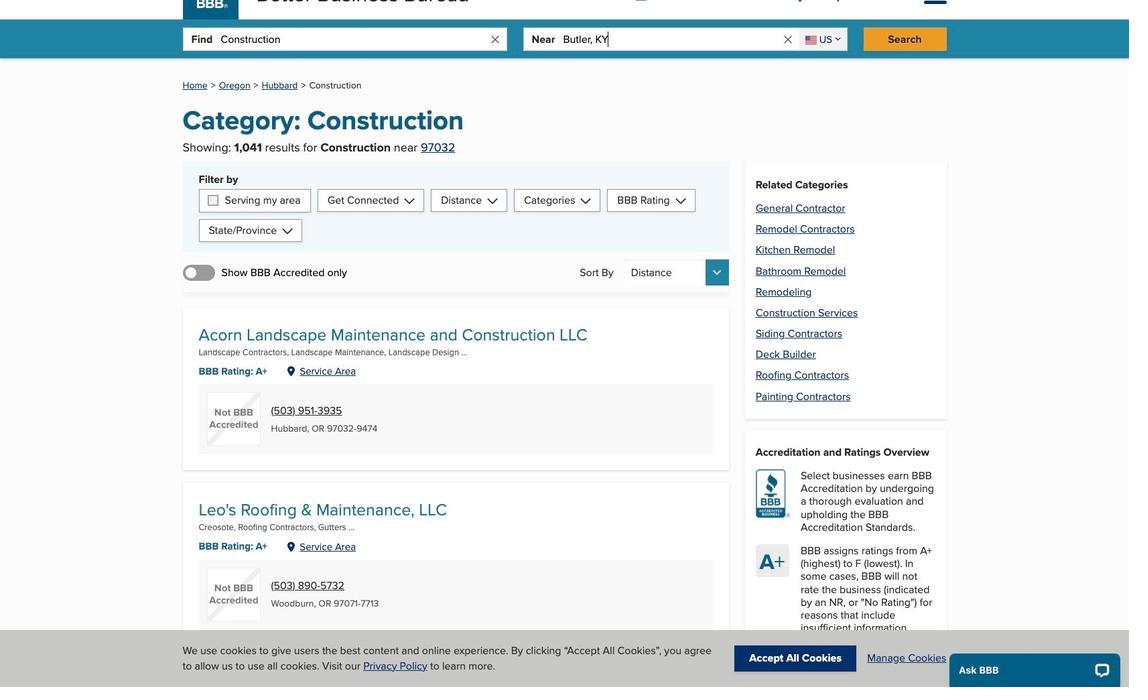 Task type: locate. For each thing, give the bounding box(es) containing it.
None field
[[800, 28, 847, 50]]

2 not bbb accredited image from the top
[[207, 567, 260, 621]]

clear search image
[[782, 33, 794, 45]]

1 not bbb accredited image from the top
[[207, 392, 260, 446]]

city, state or zip field
[[563, 28, 782, 50]]

clear search image
[[489, 33, 501, 45]]

None button
[[625, 259, 729, 286]]

not bbb accredited image
[[207, 392, 260, 446], [207, 567, 260, 621]]

0 vertical spatial not bbb accredited image
[[207, 392, 260, 446]]

1 vertical spatial not bbb accredited image
[[207, 567, 260, 621]]

businesses, charities, category search field
[[221, 28, 489, 50]]



Task type: vqa. For each thing, say whether or not it's contained in the screenshot.
2nd not BBB accredited image
yes



Task type: describe. For each thing, give the bounding box(es) containing it.
accreditation standards image
[[756, 469, 791, 518]]



